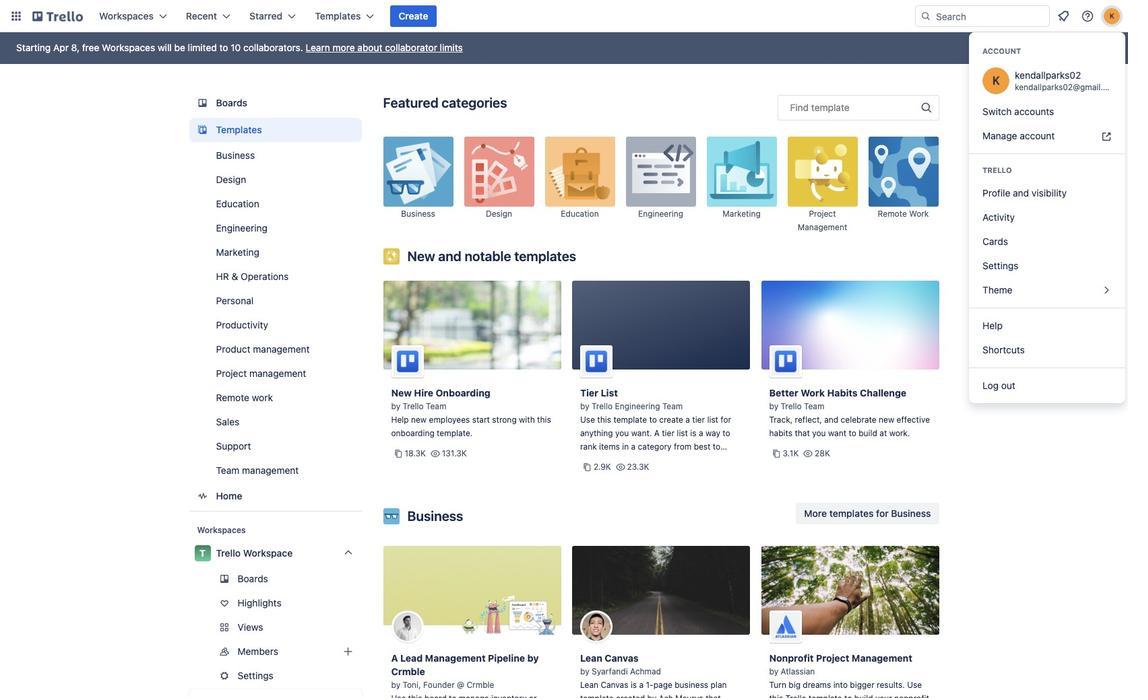 Task type: locate. For each thing, give the bounding box(es) containing it.
new left hire
[[391, 388, 412, 399]]

by left syarfandi
[[580, 667, 589, 677]]

team down support
[[216, 465, 239, 476]]

0 horizontal spatial settings link
[[189, 666, 362, 687]]

by left toni,
[[391, 681, 400, 691]]

is up the from
[[690, 429, 697, 439]]

work
[[909, 209, 929, 219], [252, 392, 273, 404]]

atlassian
[[781, 667, 815, 677]]

0 vertical spatial best
[[694, 442, 711, 452]]

1 horizontal spatial design link
[[464, 137, 534, 234]]

boards up highlights on the left
[[238, 574, 268, 585]]

nonprofit
[[769, 653, 814, 665]]

template down syarfandi
[[580, 694, 614, 699]]

template
[[811, 102, 850, 113], [614, 415, 647, 425], [580, 694, 614, 699], [809, 694, 842, 699]]

1 horizontal spatial education
[[561, 209, 599, 219]]

help up onboarding
[[391, 415, 409, 425]]

2 vertical spatial project
[[816, 653, 850, 665]]

0 horizontal spatial remote work
[[216, 392, 273, 404]]

rank
[[580, 442, 597, 452]]

board image
[[194, 95, 211, 111]]

1 horizontal spatial for
[[876, 508, 889, 520]]

1 vertical spatial templates
[[216, 124, 262, 135]]

1 horizontal spatial trello team image
[[769, 346, 802, 378]]

0 vertical spatial boards
[[216, 97, 247, 109]]

build left "at"
[[859, 429, 877, 439]]

templates inside templates link
[[216, 124, 262, 135]]

1 horizontal spatial settings
[[983, 260, 1019, 272]]

switch
[[983, 106, 1012, 117]]

remote up 'sales'
[[216, 392, 249, 404]]

marketing icon image
[[707, 137, 777, 207]]

by up "turn"
[[769, 667, 779, 677]]

by right pipeline
[[527, 653, 539, 665]]

project
[[809, 209, 836, 219], [216, 368, 247, 379], [816, 653, 850, 665]]

remote work up 'sales'
[[216, 392, 273, 404]]

engineering
[[638, 209, 683, 219], [216, 222, 268, 234], [615, 402, 660, 412]]

0 horizontal spatial marketing link
[[189, 242, 362, 264]]

0 horizontal spatial for
[[721, 415, 731, 425]]

remote
[[878, 209, 907, 219], [216, 392, 249, 404]]

0 horizontal spatial project management link
[[189, 363, 362, 385]]

boards link
[[189, 91, 362, 115], [189, 569, 362, 590]]

trello engineering team image
[[580, 346, 613, 378]]

0 vertical spatial remote work
[[878, 209, 929, 219]]

you inside tier list by trello engineering team use this template to create a tier list for anything you want. a tier list is a way to rank items in a category from best to worst. this could be: best nba players, goat'd pasta dishes, and tastiest fast food joints.
[[615, 429, 629, 439]]

visibility
[[1032, 187, 1067, 199]]

2 new from the left
[[879, 415, 895, 425]]

workspaces inside 'popup button'
[[99, 10, 154, 22]]

0 horizontal spatial you
[[615, 429, 629, 439]]

build down bigger
[[854, 694, 873, 699]]

hr & operations link
[[189, 266, 362, 288]]

1 horizontal spatial settings link
[[969, 254, 1126, 278]]

best right be:
[[662, 456, 679, 466]]

team inside team management "link"
[[216, 465, 239, 476]]

profile and visibility
[[983, 187, 1067, 199]]

templates up the more
[[315, 10, 361, 22]]

0 horizontal spatial use
[[580, 415, 595, 425]]

engineering down engineering icon
[[638, 209, 683, 219]]

0 vertical spatial new
[[407, 249, 435, 264]]

0 vertical spatial list
[[707, 415, 718, 425]]

10
[[231, 42, 241, 53]]

1 vertical spatial remote work
[[216, 392, 273, 404]]

to down celebrate
[[849, 429, 856, 439]]

trello team image for better
[[769, 346, 802, 378]]

canvas down syarfandi
[[601, 681, 628, 691]]

education link
[[545, 137, 615, 234], [189, 193, 362, 215]]

management
[[425, 653, 486, 665], [852, 653, 912, 665]]

marketing down marketing icon
[[723, 209, 761, 219]]

0 horizontal spatial education
[[216, 198, 259, 210]]

fast
[[711, 469, 725, 479]]

created
[[616, 694, 645, 699]]

remote down the remote work icon
[[878, 209, 907, 219]]

team up create
[[662, 402, 683, 412]]

challenge
[[860, 388, 907, 399]]

design down templates link
[[216, 174, 246, 185]]

atlassian image
[[769, 611, 802, 644]]

2 horizontal spatial this
[[769, 694, 783, 699]]

2 boards link from the top
[[189, 569, 362, 590]]

to
[[219, 42, 228, 53], [649, 415, 657, 425], [723, 429, 730, 439], [849, 429, 856, 439], [713, 442, 721, 452], [845, 694, 852, 699]]

28k
[[815, 449, 830, 459]]

template.
[[437, 429, 473, 439]]

boards link for views
[[189, 569, 362, 590]]

2 vertical spatial engineering
[[615, 402, 660, 412]]

this right with
[[537, 415, 551, 425]]

boards for views
[[238, 574, 268, 585]]

templates button
[[307, 5, 382, 27]]

to up players,
[[713, 442, 721, 452]]

project down product
[[216, 368, 247, 379]]

1 horizontal spatial design
[[486, 209, 512, 219]]

1 vertical spatial best
[[662, 456, 679, 466]]

project management icon image
[[788, 137, 858, 207]]

template inside nonprofit project management by atlassian turn big dreams into bigger results. use this trello template to build your nonprofi
[[809, 694, 842, 699]]

0 horizontal spatial education link
[[189, 193, 362, 215]]

1 vertical spatial work
[[252, 392, 273, 404]]

0 vertical spatial is
[[690, 429, 697, 439]]

1 horizontal spatial is
[[690, 429, 697, 439]]

2 trello team image from the left
[[769, 346, 802, 378]]

by up onboarding
[[391, 402, 400, 412]]

1 horizontal spatial business link
[[383, 137, 453, 234]]

1 horizontal spatial remote
[[878, 209, 907, 219]]

lean down syarfandi
[[580, 681, 598, 691]]

0 horizontal spatial management
[[425, 653, 486, 665]]

1 vertical spatial settings
[[238, 671, 274, 682]]

1 vertical spatial templates
[[829, 508, 874, 520]]

project down project management icon
[[809, 209, 836, 219]]

this inside tier list by trello engineering team use this template to create a tier list for anything you want. a tier list is a way to rank items in a category from best to worst. this could be: best nba players, goat'd pasta dishes, and tastiest fast food joints.
[[597, 415, 611, 425]]

boards link up highlights link
[[189, 569, 362, 590]]

1 horizontal spatial management
[[852, 653, 912, 665]]

a inside a lead management pipeline by crmble by toni, founder @ crmble
[[391, 653, 398, 665]]

2 you from the left
[[812, 429, 826, 439]]

Search field
[[931, 6, 1049, 26]]

starting apr 8, free workspaces will be limited to 10 collaborators. learn more about collaborator limits
[[16, 42, 463, 53]]

0 vertical spatial project management link
[[788, 137, 858, 234]]

1 horizontal spatial remote work
[[878, 209, 929, 219]]

management for project
[[852, 653, 912, 665]]

1 management from the left
[[425, 653, 486, 665]]

settings
[[983, 260, 1019, 272], [238, 671, 274, 682]]

to inside better work habits challenge by trello team track, reflect, and celebrate new effective habits that you want to build at work.
[[849, 429, 856, 439]]

1 boards link from the top
[[189, 91, 362, 115]]

engineering up 'want.'
[[615, 402, 660, 412]]

this up anything
[[597, 415, 611, 425]]

settings down members on the bottom left of the page
[[238, 671, 274, 682]]

new up "at"
[[879, 415, 895, 425]]

1 horizontal spatial templates
[[315, 10, 361, 22]]

0 horizontal spatial trello team image
[[391, 346, 424, 378]]

use inside tier list by trello engineering team use this template to create a tier list for anything you want. a tier list is a way to rank items in a category from best to worst. this could be: best nba players, goat'd pasta dishes, and tastiest fast food joints.
[[580, 415, 595, 425]]

kendallparks02 (kendallparks02) image
[[983, 67, 1010, 94]]

1 horizontal spatial list
[[707, 415, 718, 425]]

1 business icon image from the top
[[383, 137, 453, 207]]

nba
[[681, 456, 698, 466]]

workspaces down workspaces 'popup button'
[[102, 42, 155, 53]]

for right the more
[[876, 508, 889, 520]]

boards
[[216, 97, 247, 109], [238, 574, 268, 585]]

template inside field
[[811, 102, 850, 113]]

workspaces up "t"
[[197, 526, 246, 536]]

that
[[795, 429, 810, 439]]

1 vertical spatial list
[[677, 429, 688, 439]]

0 vertical spatial remote
[[878, 209, 907, 219]]

design link for "education" link associated with the leftmost engineering link
[[189, 169, 362, 191]]

0 horizontal spatial tier
[[662, 429, 675, 439]]

tier
[[580, 388, 599, 399]]

search image
[[921, 11, 931, 22]]

this inside new hire onboarding by trello team help new employees start strong with this onboarding template.
[[537, 415, 551, 425]]

for inside 'button'
[[876, 508, 889, 520]]

1 vertical spatial help
[[391, 415, 409, 425]]

tier right create
[[692, 415, 705, 425]]

1 horizontal spatial marketing
[[723, 209, 761, 219]]

support
[[216, 441, 251, 452]]

create button
[[391, 5, 436, 27]]

way
[[706, 429, 720, 439]]

1 horizontal spatial work
[[909, 209, 929, 219]]

1 vertical spatial boards
[[238, 574, 268, 585]]

product management
[[216, 344, 310, 355]]

start
[[472, 415, 490, 425]]

you right that
[[812, 429, 826, 439]]

new up onboarding
[[411, 415, 427, 425]]

management inside nonprofit project management by atlassian turn big dreams into bigger results. use this trello template to build your nonprofi
[[852, 653, 912, 665]]

1 vertical spatial for
[[876, 508, 889, 520]]

1 horizontal spatial crmble
[[467, 681, 494, 691]]

remote work link
[[868, 137, 939, 234], [189, 388, 362, 409]]

management
[[798, 222, 847, 233], [253, 344, 310, 355], [249, 368, 306, 379], [242, 465, 299, 476]]

project up into
[[816, 653, 850, 665]]

this down "turn"
[[769, 694, 783, 699]]

by inside tier list by trello engineering team use this template to create a tier list for anything you want. a tier list is a way to rank items in a category from best to worst. this could be: best nba players, goat'd pasta dishes, and tastiest fast food joints.
[[580, 402, 589, 412]]

tastiest
[[680, 469, 709, 479]]

0 horizontal spatial settings
[[238, 671, 274, 682]]

templates right template board icon
[[216, 124, 262, 135]]

remote work icon image
[[868, 137, 939, 207]]

engineering up &
[[216, 222, 268, 234]]

0 horizontal spatial engineering link
[[189, 218, 362, 239]]

a right create
[[686, 415, 690, 425]]

template down dreams
[[809, 694, 842, 699]]

views link
[[189, 617, 362, 639]]

operations
[[241, 271, 289, 282]]

is
[[690, 429, 697, 439], [631, 681, 637, 691]]

trello team image
[[391, 346, 424, 378], [769, 346, 802, 378]]

project management link
[[788, 137, 858, 234], [189, 363, 362, 385]]

0 horizontal spatial remote work link
[[189, 388, 362, 409]]

habits
[[769, 429, 793, 439]]

crmble
[[391, 667, 425, 678], [467, 681, 494, 691]]

business inside 'button'
[[891, 508, 931, 520]]

management down productivity link at the top left
[[253, 344, 310, 355]]

templates right notable
[[514, 249, 576, 264]]

a left lead
[[391, 653, 398, 665]]

trello team image up better
[[769, 346, 802, 378]]

template up 'want.'
[[614, 415, 647, 425]]

1 vertical spatial boards link
[[189, 569, 362, 590]]

into
[[833, 681, 848, 691]]

workspaces up free
[[99, 10, 154, 22]]

tier down create
[[662, 429, 675, 439]]

workspaces
[[99, 10, 154, 22], [102, 42, 155, 53], [197, 526, 246, 536]]

list up way
[[707, 415, 718, 425]]

boards link up templates link
[[189, 91, 362, 115]]

find template
[[790, 102, 850, 113]]

better work habits challenge by trello team track, reflect, and celebrate new effective habits that you want to build at work.
[[769, 388, 930, 439]]

0 vertical spatial crmble
[[391, 667, 425, 678]]

1 horizontal spatial project management
[[798, 209, 847, 233]]

engineering inside tier list by trello engineering team use this template to create a tier list for anything you want. a tier list is a way to rank items in a category from best to worst. this could be: best nba players, goat'd pasta dishes, and tastiest fast food joints.
[[615, 402, 660, 412]]

founder
[[423, 681, 455, 691]]

management up @
[[425, 653, 486, 665]]

management down the support link
[[242, 465, 299, 476]]

for up players,
[[721, 415, 731, 425]]

1 vertical spatial lean
[[580, 681, 598, 691]]

and inside tier list by trello engineering team use this template to create a tier list for anything you want. a tier list is a way to rank items in a category from best to worst. this could be: best nba players, goat'd pasta dishes, and tastiest fast food joints.
[[664, 469, 678, 479]]

lean up syarfandi
[[580, 653, 602, 665]]

management for lead
[[425, 653, 486, 665]]

by inside new hire onboarding by trello team help new employees start strong with this onboarding template.
[[391, 402, 400, 412]]

trello down list
[[592, 402, 613, 412]]

business icon image
[[383, 137, 453, 207], [383, 509, 399, 525]]

new inside better work habits challenge by trello team track, reflect, and celebrate new effective habits that you want to build at work.
[[879, 415, 895, 425]]

management down product management link
[[249, 368, 306, 379]]

kendallparks02 (kendallparks02) image
[[1104, 8, 1120, 24]]

sales link
[[189, 412, 362, 433]]

be
[[174, 42, 185, 53]]

help up shortcuts
[[983, 320, 1003, 332]]

is inside lean canvas by syarfandi achmad lean canvas is a 1-page business plan template created by ash maurya tha
[[631, 681, 637, 691]]

starred button
[[241, 5, 304, 27]]

best down way
[[694, 442, 711, 452]]

1 vertical spatial marketing
[[216, 247, 259, 258]]

0 horizontal spatial new
[[411, 415, 427, 425]]

engineering link
[[626, 137, 696, 234], [189, 218, 362, 239]]

settings link down activity link on the top
[[969, 254, 1126, 278]]

for
[[721, 415, 731, 425], [876, 508, 889, 520]]

settings link
[[969, 254, 1126, 278], [189, 666, 362, 687]]

build inside better work habits challenge by trello team track, reflect, and celebrate new effective habits that you want to build at work.
[[859, 429, 877, 439]]

use up anything
[[580, 415, 595, 425]]

0 vertical spatial settings link
[[969, 254, 1126, 278]]

business link for "education" link associated with the leftmost engineering link
[[189, 145, 362, 166]]

0 vertical spatial build
[[859, 429, 877, 439]]

with
[[519, 415, 535, 425]]

trello down hire
[[403, 402, 424, 412]]

1 vertical spatial canvas
[[601, 681, 628, 691]]

1 horizontal spatial this
[[597, 415, 611, 425]]

personal
[[216, 295, 254, 307]]

work up sales link at the bottom of page
[[252, 392, 273, 404]]

recent
[[186, 10, 217, 22]]

crmble right @
[[467, 681, 494, 691]]

a left the 1-
[[639, 681, 644, 691]]

0 horizontal spatial marketing
[[216, 247, 259, 258]]

add image
[[340, 644, 356, 660]]

maurya
[[675, 694, 704, 699]]

new
[[407, 249, 435, 264], [391, 388, 412, 399]]

canvas up syarfandi
[[605, 653, 639, 665]]

crmble down lead
[[391, 667, 425, 678]]

trello down big
[[786, 694, 807, 699]]

design link for "education" link associated with the right engineering link
[[464, 137, 534, 234]]

0 vertical spatial use
[[580, 415, 595, 425]]

1 trello team image from the left
[[391, 346, 424, 378]]

management up results.
[[852, 653, 912, 665]]

0 vertical spatial project management
[[798, 209, 847, 233]]

help inside new hire onboarding by trello team help new employees start strong with this onboarding template.
[[391, 415, 409, 425]]

you up in
[[615, 429, 629, 439]]

2 management from the left
[[852, 653, 912, 665]]

1 vertical spatial new
[[391, 388, 412, 399]]

0 vertical spatial design
[[216, 174, 246, 185]]

new inside new hire onboarding by trello team help new employees start strong with this onboarding template.
[[391, 388, 412, 399]]

1 vertical spatial tier
[[662, 429, 675, 439]]

starred
[[249, 10, 283, 22]]

this
[[537, 415, 551, 425], [597, 415, 611, 425], [769, 694, 783, 699]]

template inside tier list by trello engineering team use this template to create a tier list for anything you want. a tier list is a way to rank items in a category from best to worst. this could be: best nba players, goat'd pasta dishes, and tastiest fast food joints.
[[614, 415, 647, 425]]

pasta
[[611, 469, 632, 479]]

0 horizontal spatial help
[[391, 415, 409, 425]]

project inside nonprofit project management by atlassian turn big dreams into bigger results. use this trello template to build your nonprofi
[[816, 653, 850, 665]]

1 horizontal spatial marketing link
[[707, 137, 777, 234]]

notable
[[465, 249, 511, 264]]

new left notable
[[407, 249, 435, 264]]

trello down better
[[781, 402, 802, 412]]

1 you from the left
[[615, 429, 629, 439]]

trello inside better work habits challenge by trello team track, reflect, and celebrate new effective habits that you want to build at work.
[[781, 402, 802, 412]]

trello team image up hire
[[391, 346, 424, 378]]

0 vertical spatial lean
[[580, 653, 602, 665]]

0 vertical spatial for
[[721, 415, 731, 425]]

1 vertical spatial project management link
[[189, 363, 362, 385]]

0 vertical spatial a
[[654, 429, 660, 439]]

pipeline
[[488, 653, 525, 665]]

kendallparks02 kendallparks02@gmail.com
[[1015, 69, 1119, 92]]

0 horizontal spatial templates
[[514, 249, 576, 264]]

0 vertical spatial marketing link
[[707, 137, 777, 234]]

and inside better work habits challenge by trello team track, reflect, and celebrate new effective habits that you want to build at work.
[[824, 415, 839, 425]]

education icon image
[[545, 137, 615, 207]]

0 vertical spatial work
[[909, 209, 929, 219]]

1 vertical spatial settings link
[[189, 666, 362, 687]]

and right dishes,
[[664, 469, 678, 479]]

team inside better work habits challenge by trello team track, reflect, and celebrate new effective habits that you want to build at work.
[[804, 402, 825, 412]]

to down into
[[845, 694, 852, 699]]

management inside a lead management pipeline by crmble by toni, founder @ crmble
[[425, 653, 486, 665]]

design down design icon
[[486, 209, 512, 219]]

settings up theme at the right top
[[983, 260, 1019, 272]]

0 notifications image
[[1055, 8, 1072, 24]]

list up the from
[[677, 429, 688, 439]]

log
[[983, 380, 999, 392]]

team inside new hire onboarding by trello team help new employees start strong with this onboarding template.
[[426, 402, 446, 412]]

is up 'created'
[[631, 681, 637, 691]]

remote work down the remote work icon
[[878, 209, 929, 219]]

team down work
[[804, 402, 825, 412]]

0 horizontal spatial list
[[677, 429, 688, 439]]

profile
[[983, 187, 1010, 199]]

1 new from the left
[[411, 415, 427, 425]]

1 horizontal spatial you
[[812, 429, 826, 439]]

0 vertical spatial workspaces
[[99, 10, 154, 22]]

hr & operations
[[216, 271, 289, 282]]

templates right the more
[[829, 508, 874, 520]]

2 vertical spatial workspaces
[[197, 526, 246, 536]]

limits
[[440, 42, 463, 53]]

0 vertical spatial templates
[[315, 10, 361, 22]]

this inside nonprofit project management by atlassian turn big dreams into bigger results. use this trello template to build your nonprofi
[[769, 694, 783, 699]]

by down tier in the right of the page
[[580, 402, 589, 412]]

template right find
[[811, 102, 850, 113]]

by inside nonprofit project management by atlassian turn big dreams into bigger results. use this trello template to build your nonprofi
[[769, 667, 779, 677]]

switch to… image
[[9, 9, 23, 23]]

0 vertical spatial remote work link
[[868, 137, 939, 234]]

achmad
[[630, 667, 661, 677]]

0 horizontal spatial this
[[537, 415, 551, 425]]

0 horizontal spatial best
[[662, 456, 679, 466]]

work down the remote work icon
[[909, 209, 929, 219]]

will
[[158, 42, 172, 53]]

0 vertical spatial boards link
[[189, 91, 362, 115]]

support link
[[189, 436, 362, 458]]

boards right board "image"
[[216, 97, 247, 109]]



Task type: vqa. For each thing, say whether or not it's contained in the screenshot.


Task type: describe. For each thing, give the bounding box(es) containing it.
account
[[1020, 130, 1055, 142]]

new and notable templates
[[407, 249, 576, 264]]

theme button
[[969, 278, 1126, 303]]

workspaces button
[[91, 5, 175, 27]]

2 business icon image from the top
[[383, 509, 399, 525]]

want.
[[631, 429, 652, 439]]

boards for home
[[216, 97, 247, 109]]

featured categories
[[383, 95, 507, 111]]

collaborators.
[[243, 42, 303, 53]]

cards link
[[969, 230, 1126, 254]]

players,
[[700, 456, 730, 466]]

education link for the right engineering link
[[545, 137, 615, 234]]

personal link
[[189, 290, 362, 312]]

1 horizontal spatial remote work link
[[868, 137, 939, 234]]

theme
[[983, 284, 1013, 296]]

0 vertical spatial project
[[809, 209, 836, 219]]

template board image
[[194, 122, 211, 138]]

1 vertical spatial crmble
[[467, 681, 494, 691]]

activity link
[[969, 206, 1126, 230]]

in
[[622, 442, 629, 452]]

views
[[238, 622, 263, 634]]

0 vertical spatial canvas
[[605, 653, 639, 665]]

8,
[[71, 42, 80, 53]]

results.
[[877, 681, 905, 691]]

track,
[[769, 415, 793, 425]]

1 vertical spatial engineering
[[216, 222, 268, 234]]

1 horizontal spatial best
[[694, 442, 711, 452]]

syarfandi achmad image
[[580, 611, 613, 644]]

home
[[216, 491, 242, 502]]

worst.
[[580, 456, 604, 466]]

effective
[[897, 415, 930, 425]]

toni,
[[403, 681, 421, 691]]

business
[[675, 681, 708, 691]]

onboarding
[[391, 429, 435, 439]]

by down the 1-
[[647, 694, 657, 699]]

new hire onboarding by trello team help new employees start strong with this onboarding template.
[[391, 388, 551, 439]]

items
[[599, 442, 620, 452]]

use inside nonprofit project management by atlassian turn big dreams into bigger results. use this trello template to build your nonprofi
[[907, 681, 922, 691]]

Find template field
[[777, 95, 939, 121]]

templates inside 'button'
[[829, 508, 874, 520]]

by inside better work habits challenge by trello team track, reflect, and celebrate new effective habits that you want to build at work.
[[769, 402, 779, 412]]

product
[[216, 344, 250, 355]]

manage
[[983, 130, 1017, 142]]

hr
[[216, 271, 229, 282]]

for inside tier list by trello engineering team use this template to create a tier list for anything you want. a tier list is a way to rank items in a category from best to worst. this could be: best nba players, goat'd pasta dishes, and tastiest fast food joints.
[[721, 415, 731, 425]]

management inside product management link
[[253, 344, 310, 355]]

a left way
[[699, 429, 703, 439]]

at
[[880, 429, 887, 439]]

0 horizontal spatial design
[[216, 174, 246, 185]]

syarfandi
[[592, 667, 628, 677]]

management inside team management "link"
[[242, 465, 299, 476]]

better
[[769, 388, 799, 399]]

learn more about collaborator limits link
[[306, 42, 463, 53]]

1 horizontal spatial project management link
[[788, 137, 858, 234]]

this for new
[[537, 415, 551, 425]]

0 vertical spatial help
[[983, 320, 1003, 332]]

trello right "t"
[[216, 548, 241, 559]]

lead
[[400, 653, 423, 665]]

is inside tier list by trello engineering team use this template to create a tier list for anything you want. a tier list is a way to rank items in a category from best to worst. this could be: best nba players, goat'd pasta dishes, and tastiest fast food joints.
[[690, 429, 697, 439]]

sales
[[216, 417, 239, 428]]

0 horizontal spatial crmble
[[391, 667, 425, 678]]

more
[[804, 508, 827, 520]]

toni, founder @ crmble image
[[391, 611, 424, 644]]

18.3k
[[405, 449, 426, 459]]

switch accounts link
[[969, 100, 1126, 124]]

hire
[[414, 388, 433, 399]]

1 horizontal spatial tier
[[692, 415, 705, 425]]

dreams
[[803, 681, 831, 691]]

shortcuts button
[[969, 338, 1126, 363]]

build inside nonprofit project management by atlassian turn big dreams into bigger results. use this trello template to build your nonprofi
[[854, 694, 873, 699]]

home image
[[194, 489, 211, 505]]

1 lean from the top
[[580, 653, 602, 665]]

and right profile
[[1013, 187, 1029, 199]]

to inside nonprofit project management by atlassian turn big dreams into bigger results. use this trello template to build your nonprofi
[[845, 694, 852, 699]]

kendallparks02
[[1015, 69, 1081, 81]]

featured
[[383, 95, 439, 111]]

find
[[790, 102, 809, 113]]

to left 10
[[219, 42, 228, 53]]

page
[[654, 681, 673, 691]]

help link
[[969, 314, 1126, 338]]

131.3k
[[442, 449, 467, 459]]

team management link
[[189, 460, 362, 482]]

manage account
[[983, 130, 1055, 142]]

big
[[789, 681, 801, 691]]

1 vertical spatial project management
[[216, 368, 306, 379]]

highlights
[[238, 598, 281, 609]]

primary element
[[0, 0, 1128, 32]]

design icon image
[[464, 137, 534, 207]]

open information menu image
[[1081, 9, 1095, 23]]

trello inside nonprofit project management by atlassian turn big dreams into bigger results. use this trello template to build your nonprofi
[[786, 694, 807, 699]]

more templates for business
[[804, 508, 931, 520]]

trello team image for new
[[391, 346, 424, 378]]

1 vertical spatial project
[[216, 368, 247, 379]]

accounts
[[1014, 106, 1054, 117]]

@
[[457, 681, 464, 691]]

manage account link
[[969, 124, 1126, 148]]

habits
[[827, 388, 858, 399]]

0 horizontal spatial remote
[[216, 392, 249, 404]]

team inside tier list by trello engineering team use this template to create a tier list for anything you want. a tier list is a way to rank items in a category from best to worst. this could be: best nba players, goat'd pasta dishes, and tastiest fast food joints.
[[662, 402, 683, 412]]

your
[[875, 694, 892, 699]]

2.9k
[[594, 462, 611, 472]]

management down project management icon
[[798, 222, 847, 233]]

templates inside templates dropdown button
[[315, 10, 361, 22]]

boards link for home
[[189, 91, 362, 115]]

productivity link
[[189, 315, 362, 336]]

education link for the leftmost engineering link
[[189, 193, 362, 215]]

employees
[[429, 415, 470, 425]]

trello inside tier list by trello engineering team use this template to create a tier list for anything you want. a tier list is a way to rank items in a category from best to worst. this could be: best nba players, goat'd pasta dishes, and tastiest fast food joints.
[[592, 402, 613, 412]]

back to home image
[[32, 5, 83, 27]]

learn
[[306, 42, 330, 53]]

templates link
[[189, 118, 362, 142]]

2 lean from the top
[[580, 681, 598, 691]]

bigger
[[850, 681, 875, 691]]

could
[[624, 456, 645, 466]]

new for new hire onboarding by trello team help new employees start strong with this onboarding template.
[[391, 388, 412, 399]]

categories
[[442, 95, 507, 111]]

0 vertical spatial settings
[[983, 260, 1019, 272]]

lean canvas by syarfandi achmad lean canvas is a 1-page business plan template created by ash maurya tha
[[580, 653, 731, 699]]

a right in
[[631, 442, 636, 452]]

a inside tier list by trello engineering team use this template to create a tier list for anything you want. a tier list is a way to rank items in a category from best to worst. this could be: best nba players, goat'd pasta dishes, and tastiest fast food joints.
[[654, 429, 660, 439]]

anything
[[580, 429, 613, 439]]

account
[[983, 47, 1021, 55]]

1 vertical spatial workspaces
[[102, 42, 155, 53]]

0 horizontal spatial work
[[252, 392, 273, 404]]

t
[[199, 548, 206, 559]]

1 horizontal spatial engineering link
[[626, 137, 696, 234]]

switch accounts
[[983, 106, 1054, 117]]

reflect,
[[795, 415, 822, 425]]

food
[[580, 483, 598, 493]]

engineering icon image
[[626, 137, 696, 207]]

members
[[238, 646, 278, 658]]

trello up profile
[[983, 166, 1012, 175]]

new for new and notable templates
[[407, 249, 435, 264]]

to right way
[[723, 429, 730, 439]]

create
[[659, 415, 683, 425]]

create
[[399, 10, 428, 22]]

tier list by trello engineering team use this template to create a tier list for anything you want. a tier list is a way to rank items in a category from best to worst. this could be: best nba players, goat'd pasta dishes, and tastiest fast food joints.
[[580, 388, 731, 493]]

trello inside new hire onboarding by trello team help new employees start strong with this onboarding template.
[[403, 402, 424, 412]]

to up 'want.'
[[649, 415, 657, 425]]

goat'd
[[580, 469, 609, 479]]

business link for "education" link associated with the right engineering link
[[383, 137, 453, 234]]

0 vertical spatial engineering
[[638, 209, 683, 219]]

out
[[1001, 380, 1016, 392]]

template inside lean canvas by syarfandi achmad lean canvas is a 1-page business plan template created by ash maurya tha
[[580, 694, 614, 699]]

and left notable
[[438, 249, 462, 264]]

marketing link for right project management link
[[707, 137, 777, 234]]

joints.
[[600, 483, 623, 493]]

a lead management pipeline by crmble by toni, founder @ crmble
[[391, 653, 539, 691]]

this for nonprofit
[[769, 694, 783, 699]]

&
[[232, 271, 238, 282]]

marketing link for hr & operations link
[[189, 242, 362, 264]]

0 vertical spatial marketing
[[723, 209, 761, 219]]

you inside better work habits challenge by trello team track, reflect, and celebrate new effective habits that you want to build at work.
[[812, 429, 826, 439]]

new inside new hire onboarding by trello team help new employees start strong with this onboarding template.
[[411, 415, 427, 425]]

plan
[[711, 681, 727, 691]]

a inside lean canvas by syarfandi achmad lean canvas is a 1-page business plan template created by ash maurya tha
[[639, 681, 644, 691]]

0 vertical spatial templates
[[514, 249, 576, 264]]

list
[[601, 388, 618, 399]]



